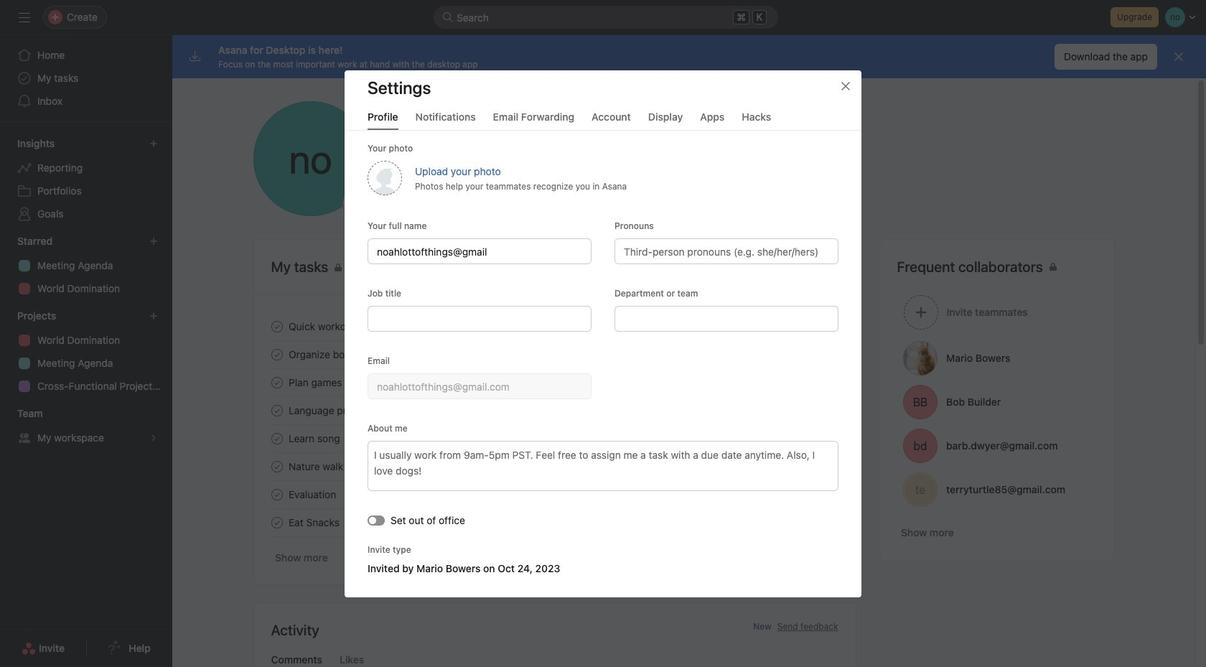 Task type: locate. For each thing, give the bounding box(es) containing it.
2 vertical spatial mark complete image
[[268, 514, 285, 531]]

switch
[[368, 515, 385, 525]]

Mark complete checkbox
[[268, 374, 285, 391], [268, 458, 285, 475], [268, 486, 285, 503]]

mark complete image for 2nd mark complete option from the top
[[268, 458, 285, 475]]

mark complete image
[[268, 374, 285, 391], [268, 402, 285, 419], [268, 430, 285, 447], [268, 458, 285, 475], [268, 486, 285, 503]]

2 mark complete image from the top
[[268, 346, 285, 363]]

4 mark complete image from the top
[[268, 458, 285, 475]]

close image
[[840, 80, 852, 92]]

mark complete image for first mark complete option
[[268, 374, 285, 391]]

1 vertical spatial mark complete image
[[268, 346, 285, 363]]

mark complete image
[[268, 318, 285, 335], [268, 346, 285, 363], [268, 514, 285, 531]]

projects element
[[0, 303, 172, 401]]

1 mark complete checkbox from the top
[[268, 374, 285, 391]]

prominent image
[[442, 11, 454, 23]]

upload new photo image
[[253, 101, 368, 216], [368, 160, 402, 195]]

1 mark complete image from the top
[[268, 318, 285, 335]]

2 vertical spatial mark complete checkbox
[[268, 486, 285, 503]]

5 mark complete image from the top
[[268, 486, 285, 503]]

0 vertical spatial mark complete image
[[268, 318, 285, 335]]

3 mark complete checkbox from the top
[[268, 402, 285, 419]]

1 mark complete image from the top
[[268, 374, 285, 391]]

1 vertical spatial mark complete checkbox
[[268, 458, 285, 475]]

mark complete image for third mark complete option
[[268, 486, 285, 503]]

5 mark complete checkbox from the top
[[268, 514, 285, 531]]

starred element
[[0, 228, 172, 303]]

2 mark complete checkbox from the top
[[268, 458, 285, 475]]

None text field
[[368, 238, 592, 264], [368, 306, 592, 331], [615, 306, 839, 331], [368, 373, 592, 399], [368, 238, 592, 264], [368, 306, 592, 331], [615, 306, 839, 331], [368, 373, 592, 399]]

Mark complete checkbox
[[268, 318, 285, 335], [268, 346, 285, 363], [268, 402, 285, 419], [268, 430, 285, 447], [268, 514, 285, 531]]

0 vertical spatial mark complete checkbox
[[268, 374, 285, 391]]



Task type: describe. For each thing, give the bounding box(es) containing it.
4 mark complete checkbox from the top
[[268, 430, 285, 447]]

2 mark complete image from the top
[[268, 402, 285, 419]]

3 mark complete checkbox from the top
[[268, 486, 285, 503]]

Third-person pronouns (e.g. she/her/hers) text field
[[615, 238, 839, 264]]

1 mark complete checkbox from the top
[[268, 318, 285, 335]]

I usually work from 9am-5pm PST. Feel free to assign me a task with a due date anytime. Also, I love dogs! text field
[[368, 441, 839, 491]]

3 mark complete image from the top
[[268, 430, 285, 447]]

dismiss image
[[1173, 51, 1185, 62]]

hide sidebar image
[[19, 11, 30, 23]]

3 mark complete image from the top
[[268, 514, 285, 531]]

teams element
[[0, 401, 172, 452]]

activity tab list
[[254, 652, 856, 667]]

global element
[[0, 35, 172, 121]]

insights element
[[0, 131, 172, 228]]

2 mark complete checkbox from the top
[[268, 346, 285, 363]]



Task type: vqa. For each thing, say whether or not it's contained in the screenshot.
Mark complete icon for 2nd Mark complete option from the top
yes



